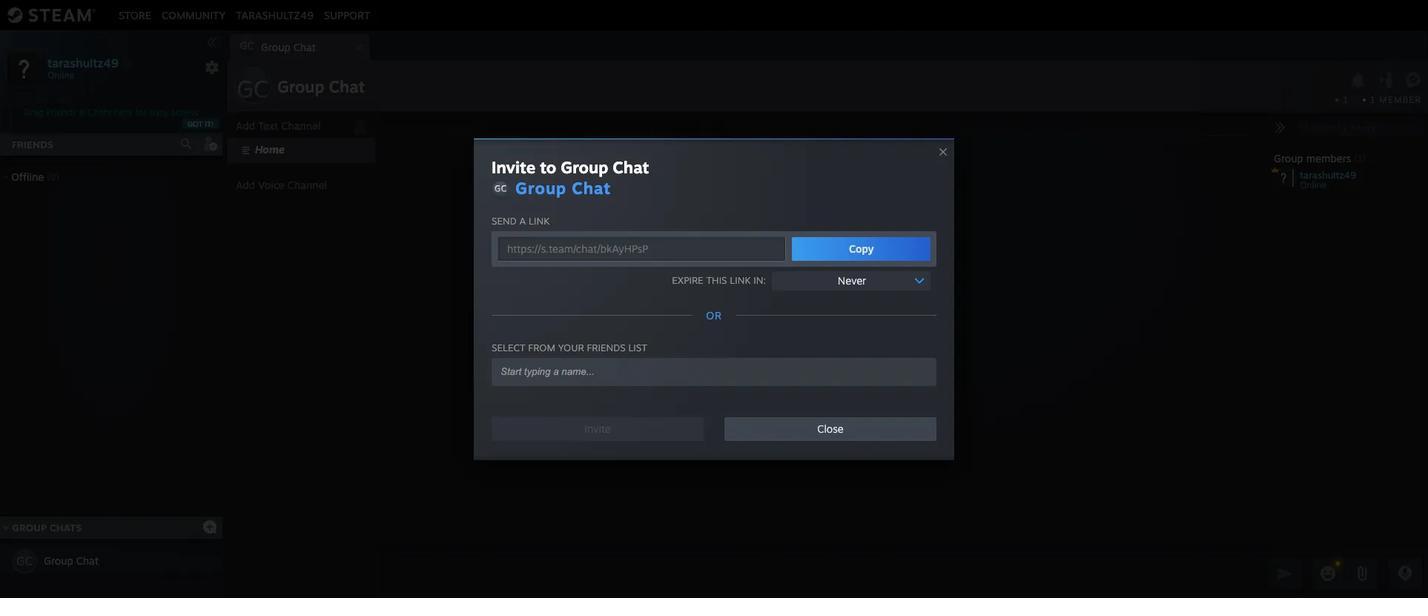 Task type: vqa. For each thing, say whether or not it's contained in the screenshot.
this at the top of the page
yes



Task type: describe. For each thing, give the bounding box(es) containing it.
here
[[114, 107, 132, 118]]

chat inside gc group chat
[[293, 41, 316, 53]]

0 vertical spatial tarashultz49
[[236, 9, 314, 21]]

online
[[1300, 179, 1327, 191]]

easy
[[149, 107, 168, 118]]

gc down the collapse chats list icon
[[16, 554, 33, 569]]

add voice channel
[[236, 179, 327, 191]]

select from your friends list
[[492, 342, 647, 353]]

store link
[[113, 9, 156, 21]]

never
[[838, 274, 866, 287]]

tarashultz49 link
[[231, 9, 319, 21]]

chat down friday, november 17, 2023
[[613, 157, 649, 177]]

1 member
[[1371, 94, 1422, 105]]

invite to group chat
[[492, 157, 649, 177]]

0 vertical spatial chats
[[88, 107, 111, 118]]

group chats
[[12, 522, 82, 534]]

for
[[135, 107, 147, 118]]

members
[[1307, 152, 1352, 165]]

add for add voice channel
[[236, 179, 255, 191]]

copy
[[849, 242, 874, 255]]

add text channel
[[236, 119, 321, 132]]

Start typing a name... text field
[[499, 365, 917, 378]]

select
[[492, 342, 525, 353]]

close
[[818, 422, 844, 435]]

a
[[520, 215, 526, 227]]

manage group chat settings image
[[1405, 72, 1424, 91]]

close this tab image
[[352, 43, 367, 52]]

0 horizontal spatial chats
[[50, 522, 82, 534]]

Filter by Name text field
[[1295, 119, 1422, 138]]

drag friends & chats here for easy access
[[24, 107, 198, 118]]

gc down invite
[[494, 183, 507, 194]]

collapse chats list image
[[0, 525, 17, 531]]

member
[[1380, 94, 1422, 105]]

0 horizontal spatial group chat
[[44, 555, 99, 567]]

link for a
[[529, 215, 550, 227]]

invite a friend to this group chat image
[[1377, 70, 1396, 89]]

friday, november 17, 2023
[[583, 131, 677, 140]]

chat up the "unpin channel list" icon
[[329, 76, 365, 96]]

send
[[492, 215, 517, 227]]

expire
[[672, 274, 704, 286]]

this
[[706, 274, 727, 286]]

manage notification settings image
[[1349, 72, 1368, 89]]

create a group chat image
[[202, 520, 217, 534]]

expire this link in:
[[672, 274, 766, 286]]

1 for 1 member
[[1371, 94, 1376, 105]]

gc group chat
[[240, 39, 316, 53]]

chat down group chats
[[76, 555, 99, 567]]

community
[[162, 9, 226, 21]]

friday,
[[583, 131, 606, 140]]

tarashultz49 online
[[1300, 169, 1357, 191]]

channel for add text channel
[[281, 119, 321, 132]]



Task type: locate. For each thing, give the bounding box(es) containing it.
1 add from the top
[[236, 119, 255, 132]]

list
[[628, 342, 647, 353]]

friends left &
[[46, 107, 76, 118]]

text
[[258, 119, 278, 132]]

1 vertical spatial channel
[[288, 179, 327, 191]]

friends down drag at the top of the page
[[12, 139, 53, 151]]

submit image
[[1276, 564, 1295, 583]]

friends left list
[[587, 342, 626, 353]]

november
[[608, 131, 644, 140]]

store
[[119, 9, 151, 21]]

chat
[[293, 41, 316, 53], [329, 76, 365, 96], [613, 157, 649, 177], [572, 178, 611, 198], [76, 555, 99, 567]]

1 for 1
[[1343, 94, 1348, 105]]

0 vertical spatial link
[[529, 215, 550, 227]]

2 horizontal spatial tarashultz49
[[1300, 169, 1357, 181]]

tarashultz49 up gc group chat
[[236, 9, 314, 21]]

close button
[[725, 417, 937, 441]]

group chat
[[277, 76, 365, 96], [515, 178, 611, 198], [44, 555, 99, 567]]

2 vertical spatial friends
[[587, 342, 626, 353]]

offline
[[11, 171, 44, 183]]

add a friend image
[[202, 136, 218, 152]]

send special image
[[1354, 565, 1371, 583]]

0 horizontal spatial 1
[[1343, 94, 1348, 105]]

community link
[[156, 9, 231, 21]]

add for add text channel
[[236, 119, 255, 132]]

from
[[528, 342, 555, 353]]

search my friends list image
[[179, 137, 193, 151]]

None text field
[[498, 236, 786, 261]]

add left voice
[[236, 179, 255, 191]]

chats
[[88, 107, 111, 118], [50, 522, 82, 534]]

gc up text at the left of page
[[237, 74, 269, 104]]

2 add from the top
[[236, 179, 255, 191]]

2 1 from the left
[[1371, 94, 1376, 105]]

1
[[1343, 94, 1348, 105], [1371, 94, 1376, 105]]

chat down tarashultz49 link
[[293, 41, 316, 53]]

collapse member list image
[[1274, 122, 1286, 133]]

channel
[[281, 119, 321, 132], [288, 179, 327, 191]]

channel right text at the left of page
[[281, 119, 321, 132]]

0 vertical spatial channel
[[281, 119, 321, 132]]

1 horizontal spatial chats
[[88, 107, 111, 118]]

2023
[[659, 131, 677, 140]]

gc
[[240, 39, 254, 52], [237, 74, 269, 104], [494, 183, 507, 194], [16, 554, 33, 569]]

2 vertical spatial tarashultz49
[[1300, 169, 1357, 181]]

or
[[706, 309, 722, 322]]

1 vertical spatial link
[[730, 274, 751, 286]]

link for this
[[730, 274, 751, 286]]

2 horizontal spatial group chat
[[515, 178, 611, 198]]

1 vertical spatial tarashultz49
[[47, 55, 119, 70]]

link
[[529, 215, 550, 227], [730, 274, 751, 286]]

1 horizontal spatial tarashultz49
[[236, 9, 314, 21]]

1 horizontal spatial 1
[[1371, 94, 1376, 105]]

tarashultz49 down the members
[[1300, 169, 1357, 181]]

manage friends list settings image
[[205, 60, 220, 75]]

&
[[79, 107, 85, 118]]

1 vertical spatial group chat
[[515, 178, 611, 198]]

None text field
[[380, 555, 1265, 593]]

1 vertical spatial friends
[[12, 139, 53, 151]]

link right a
[[529, 215, 550, 227]]

send a link
[[492, 215, 550, 227]]

channel right voice
[[288, 179, 327, 191]]

2 vertical spatial group chat
[[44, 555, 99, 567]]

17,
[[646, 131, 656, 140]]

chat down the invite to group chat
[[572, 178, 611, 198]]

to
[[540, 157, 556, 177]]

home
[[255, 143, 285, 156]]

invite
[[492, 157, 536, 177]]

your
[[558, 342, 584, 353]]

copy button
[[792, 237, 931, 261]]

drag
[[24, 107, 44, 118]]

group chat down the invite to group chat
[[515, 178, 611, 198]]

1 up filter by name text field
[[1343, 94, 1348, 105]]

0 vertical spatial add
[[236, 119, 255, 132]]

group
[[261, 41, 291, 53], [277, 76, 324, 96], [1274, 152, 1304, 165], [561, 157, 608, 177], [515, 178, 567, 198], [12, 522, 47, 534], [44, 555, 73, 567]]

support
[[324, 9, 370, 21]]

gc down tarashultz49 link
[[240, 39, 254, 52]]

add left text at the left of page
[[236, 119, 255, 132]]

1 vertical spatial add
[[236, 179, 255, 191]]

chats right the collapse chats list icon
[[50, 522, 82, 534]]

tarashultz49
[[236, 9, 314, 21], [47, 55, 119, 70], [1300, 169, 1357, 181]]

gc inside gc group chat
[[240, 39, 254, 52]]

0 vertical spatial group chat
[[277, 76, 365, 96]]

in:
[[754, 274, 766, 286]]

1 horizontal spatial group chat
[[277, 76, 365, 96]]

group members
[[1274, 152, 1352, 165]]

tarashultz49 up &
[[47, 55, 119, 70]]

0 horizontal spatial link
[[529, 215, 550, 227]]

link left in:
[[730, 274, 751, 286]]

group inside gc group chat
[[261, 41, 291, 53]]

friends
[[46, 107, 76, 118], [12, 139, 53, 151], [587, 342, 626, 353]]

access
[[171, 107, 198, 118]]

group chat down group chats
[[44, 555, 99, 567]]

support link
[[319, 9, 375, 21]]

0 horizontal spatial tarashultz49
[[47, 55, 119, 70]]

1 left member
[[1371, 94, 1376, 105]]

0 vertical spatial friends
[[46, 107, 76, 118]]

chats right &
[[88, 107, 111, 118]]

1 vertical spatial chats
[[50, 522, 82, 534]]

channel for add voice channel
[[288, 179, 327, 191]]

unpin channel list image
[[350, 116, 369, 135]]

1 1 from the left
[[1343, 94, 1348, 105]]

1 horizontal spatial link
[[730, 274, 751, 286]]

add
[[236, 119, 255, 132], [236, 179, 255, 191]]

group chat up the "unpin channel list" icon
[[277, 76, 365, 96]]

voice
[[258, 179, 285, 191]]



